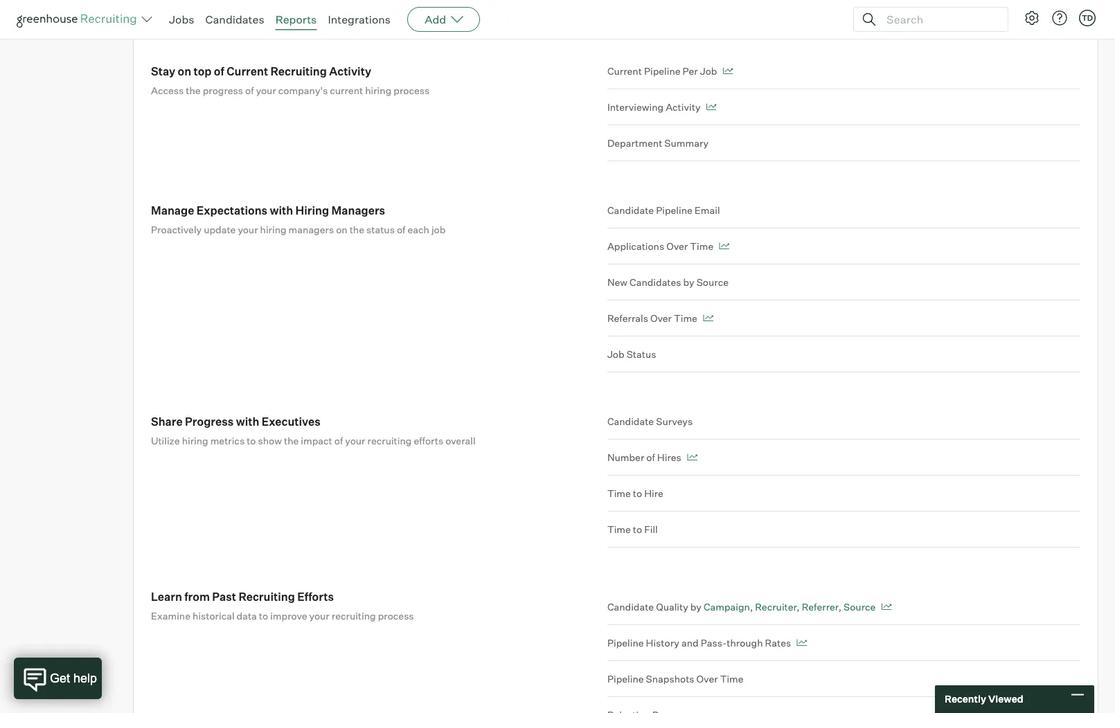 Task type: locate. For each thing, give the bounding box(es) containing it.
applications over time
[[607, 240, 714, 252]]

hiring inside stay on top of current recruiting activity access the progress of your company's current hiring process
[[365, 84, 392, 96]]

candidate up applications
[[607, 204, 654, 216]]

stay on top of current recruiting activity access the progress of your company's current hiring process
[[151, 64, 430, 96]]

with left hiring
[[270, 203, 293, 217]]

1 vertical spatial with
[[236, 415, 259, 429]]

candidate
[[607, 204, 654, 216], [607, 415, 654, 428], [607, 601, 654, 613]]

recruiting inside share progress with executives utilize hiring metrics to show the impact of your recruiting efforts overall
[[367, 435, 412, 447]]

by right the quality on the right
[[690, 601, 702, 613]]

candidate for share progress with executives
[[607, 415, 654, 428]]

1 vertical spatial job
[[607, 348, 625, 360]]

0 vertical spatial recruiting
[[367, 435, 412, 447]]

efforts
[[414, 435, 443, 447]]

to left show
[[247, 435, 256, 447]]

0 vertical spatial job
[[700, 65, 717, 77]]

1 , from the left
[[750, 601, 753, 613]]

1 horizontal spatial hiring
[[260, 224, 286, 236]]

on inside manage expectations with hiring managers proactively update your hiring managers on the status of each job
[[336, 224, 348, 236]]

add button
[[407, 7, 480, 32]]

activity up current
[[329, 64, 371, 78]]

1 candidate from the top
[[607, 204, 654, 216]]

by for quality
[[690, 601, 702, 613]]

time left fill
[[607, 523, 631, 536]]

icon chart image down email
[[719, 243, 730, 250]]

time left the hire
[[607, 487, 631, 500]]

recruiting left efforts
[[367, 435, 412, 447]]

candidate quality by campaign , recruiter , referrer
[[607, 601, 839, 613]]

snapshots
[[646, 673, 694, 685]]

manage expectations with hiring managers proactively update your hiring managers on the status of each job
[[151, 203, 446, 236]]

activity
[[329, 64, 371, 78], [666, 101, 701, 113]]

0 vertical spatial candidates
[[205, 12, 264, 26]]

viewed
[[988, 693, 1024, 706]]

time down new candidates by source
[[674, 312, 697, 324]]

candidate up number
[[607, 415, 654, 428]]

job inside job status link
[[607, 348, 625, 360]]

0 vertical spatial process
[[394, 84, 430, 96]]

1 vertical spatial source
[[844, 601, 876, 613]]

time inside the pipeline snapshots over time link
[[720, 673, 744, 685]]

access
[[151, 84, 184, 96]]

managers
[[289, 224, 334, 236]]

pipeline snapshots over time
[[607, 673, 744, 685]]

current pipeline per job
[[607, 65, 717, 77]]

0 vertical spatial on
[[178, 64, 191, 78]]

1 vertical spatial recruiting
[[332, 610, 376, 622]]

pipeline left email
[[656, 204, 693, 216]]

candidate pipeline email link
[[607, 203, 1081, 229]]

1 horizontal spatial on
[[336, 224, 348, 236]]

the
[[186, 84, 201, 96], [350, 224, 364, 236], [284, 435, 299, 447]]

icon chart image right rates
[[797, 640, 807, 647]]

1 horizontal spatial ,
[[797, 601, 800, 613]]

0 vertical spatial activity
[[329, 64, 371, 78]]

1 vertical spatial recruiting
[[239, 590, 295, 604]]

interviewing
[[607, 101, 664, 113]]

candidates
[[205, 12, 264, 26], [630, 276, 681, 288]]

reports link
[[275, 12, 317, 26]]

0 horizontal spatial ,
[[750, 601, 753, 613]]

icon chart image right per at the top of page
[[723, 68, 733, 75]]

with for executives
[[236, 415, 259, 429]]

of inside manage expectations with hiring managers proactively update your hiring managers on the status of each job
[[397, 224, 406, 236]]

0 vertical spatial the
[[186, 84, 201, 96]]

greenhouse recruiting image
[[17, 11, 141, 28]]

2 vertical spatial hiring
[[182, 435, 208, 447]]

recently viewed
[[945, 693, 1024, 706]]

jobs link
[[169, 12, 194, 26]]

0 vertical spatial source
[[697, 276, 729, 288]]

0 vertical spatial candidate
[[607, 204, 654, 216]]

candidate left the quality on the right
[[607, 601, 654, 613]]

overall
[[446, 435, 476, 447]]

recruiting down efforts
[[332, 610, 376, 622]]

2 horizontal spatial the
[[350, 224, 364, 236]]

new candidates by source link
[[607, 265, 1081, 301]]

on left top
[[178, 64, 191, 78]]

source link
[[844, 601, 876, 613]]

to inside learn from past recruiting efforts examine historical data to improve your recruiting process
[[259, 610, 268, 622]]

candidate for manage expectations with hiring managers
[[607, 204, 654, 216]]

by down applications over time
[[683, 276, 695, 288]]

current up progress
[[227, 64, 268, 78]]

candidates link
[[205, 12, 264, 26]]

3 candidate from the top
[[607, 601, 654, 613]]

with
[[270, 203, 293, 217], [236, 415, 259, 429]]

,
[[750, 601, 753, 613], [797, 601, 800, 613], [839, 601, 842, 613]]

source down applications over time
[[697, 276, 729, 288]]

1 vertical spatial over
[[650, 312, 672, 324]]

share
[[151, 415, 183, 429]]

pipeline left snapshots
[[607, 673, 644, 685]]

, left referrer
[[797, 601, 800, 613]]

pipeline history and pass-through rates
[[607, 637, 791, 649]]

process
[[394, 84, 430, 96], [378, 610, 414, 622]]

the down executives
[[284, 435, 299, 447]]

1 horizontal spatial job
[[700, 65, 717, 77]]

recently
[[945, 693, 986, 706]]

of
[[214, 64, 224, 78], [245, 84, 254, 96], [397, 224, 406, 236], [334, 435, 343, 447], [647, 451, 655, 464]]

0 vertical spatial with
[[270, 203, 293, 217]]

to right data at bottom
[[259, 610, 268, 622]]

each
[[408, 224, 429, 236]]

time
[[690, 240, 714, 252], [674, 312, 697, 324], [607, 487, 631, 500], [607, 523, 631, 536], [720, 673, 744, 685]]

referrals
[[607, 312, 648, 324]]

0 vertical spatial recruiting
[[271, 64, 327, 78]]

current
[[227, 64, 268, 78], [607, 65, 642, 77]]

1 vertical spatial candidate
[[607, 415, 654, 428]]

on
[[178, 64, 191, 78], [336, 224, 348, 236]]

over right the referrals
[[650, 312, 672, 324]]

candidates right jobs link at top
[[205, 12, 264, 26]]

0 vertical spatial by
[[683, 276, 695, 288]]

current
[[330, 84, 363, 96]]

source right "referrer" link
[[844, 601, 876, 613]]

referrer link
[[802, 601, 839, 613]]

hiring down progress
[[182, 435, 208, 447]]

recruiting
[[367, 435, 412, 447], [332, 610, 376, 622]]

0 horizontal spatial job
[[607, 348, 625, 360]]

0 horizontal spatial the
[[186, 84, 201, 96]]

job right per at the top of page
[[700, 65, 717, 77]]

1 horizontal spatial candidates
[[630, 276, 681, 288]]

job
[[431, 224, 446, 236]]

0 horizontal spatial candidates
[[205, 12, 264, 26]]

to
[[247, 435, 256, 447], [633, 487, 642, 500], [633, 523, 642, 536], [259, 610, 268, 622]]

1 horizontal spatial source
[[844, 601, 876, 613]]

1 vertical spatial the
[[350, 224, 364, 236]]

time inside time to fill link
[[607, 523, 631, 536]]

activity up summary
[[666, 101, 701, 113]]

over down pass-
[[697, 673, 718, 685]]

configure image
[[1024, 10, 1040, 26]]

1 vertical spatial by
[[690, 601, 702, 613]]

on down managers at left
[[336, 224, 348, 236]]

with inside share progress with executives utilize hiring metrics to show the impact of your recruiting efforts overall
[[236, 415, 259, 429]]

0 vertical spatial hiring
[[365, 84, 392, 96]]

2 candidate from the top
[[607, 415, 654, 428]]

pipeline
[[644, 65, 681, 77], [656, 204, 693, 216], [607, 637, 644, 649], [607, 673, 644, 685]]

hires
[[657, 451, 681, 464]]

0 horizontal spatial current
[[227, 64, 268, 78]]

candidates up referrals over time
[[630, 276, 681, 288]]

learn
[[151, 590, 182, 604]]

current up 'interviewing'
[[607, 65, 642, 77]]

2 vertical spatial candidate
[[607, 601, 654, 613]]

icon chart image
[[723, 68, 733, 75], [706, 104, 717, 111], [719, 243, 730, 250], [703, 315, 713, 322], [687, 454, 697, 461], [881, 604, 892, 611], [797, 640, 807, 647]]

share progress with executives utilize hiring metrics to show the impact of your recruiting efforts overall
[[151, 415, 476, 447]]

the down managers at left
[[350, 224, 364, 236]]

1 vertical spatial hiring
[[260, 224, 286, 236]]

0 horizontal spatial activity
[[329, 64, 371, 78]]

icon chart image right source "link"
[[881, 604, 892, 611]]

of right impact
[[334, 435, 343, 447]]

hiring left the managers on the left
[[260, 224, 286, 236]]

1 vertical spatial on
[[336, 224, 348, 236]]

historical
[[193, 610, 235, 622]]

on inside stay on top of current recruiting activity access the progress of your company's current hiring process
[[178, 64, 191, 78]]

time to fill link
[[607, 512, 1081, 548]]

per
[[683, 65, 698, 77]]

your down efforts
[[309, 610, 330, 622]]

icon chart image right hires
[[687, 454, 697, 461]]

executives
[[262, 415, 321, 429]]

of left each
[[397, 224, 406, 236]]

2 vertical spatial over
[[697, 673, 718, 685]]

recruiting up data at bottom
[[239, 590, 295, 604]]

, left source "link"
[[839, 601, 842, 613]]

2 vertical spatial the
[[284, 435, 299, 447]]

recruiting
[[271, 64, 327, 78], [239, 590, 295, 604]]

efforts
[[297, 590, 334, 604]]

icon chart image up summary
[[706, 104, 717, 111]]

job status
[[607, 348, 656, 360]]

0 horizontal spatial hiring
[[182, 435, 208, 447]]

0 horizontal spatial source
[[697, 276, 729, 288]]

over for referrals
[[650, 312, 672, 324]]

with inside manage expectations with hiring managers proactively update your hiring managers on the status of each job
[[270, 203, 293, 217]]

1 vertical spatial candidates
[[630, 276, 681, 288]]

new
[[607, 276, 628, 288]]

managers
[[331, 203, 385, 217]]

to left fill
[[633, 523, 642, 536]]

to inside share progress with executives utilize hiring metrics to show the impact of your recruiting efforts overall
[[247, 435, 256, 447]]

, left the recruiter link
[[750, 601, 753, 613]]

td button
[[1076, 7, 1099, 29]]

2 , from the left
[[797, 601, 800, 613]]

0 horizontal spatial on
[[178, 64, 191, 78]]

over up new candidates by source
[[667, 240, 688, 252]]

time inside time to hire link
[[607, 487, 631, 500]]

time down email
[[690, 240, 714, 252]]

hiring right current
[[365, 84, 392, 96]]

source
[[697, 276, 729, 288], [844, 601, 876, 613]]

1 horizontal spatial current
[[607, 65, 642, 77]]

hire
[[644, 487, 664, 500]]

integrations
[[328, 12, 391, 26]]

of inside share progress with executives utilize hiring metrics to show the impact of your recruiting efforts overall
[[334, 435, 343, 447]]

0 vertical spatial over
[[667, 240, 688, 252]]

candidate surveys
[[607, 415, 693, 428]]

td
[[1082, 13, 1093, 23]]

icon chart image for pipeline history and pass-through rates
[[797, 640, 807, 647]]

2 horizontal spatial hiring
[[365, 84, 392, 96]]

icon chart image down new candidates by source
[[703, 315, 713, 322]]

campaign
[[704, 601, 750, 613]]

1 vertical spatial process
[[378, 610, 414, 622]]

2 horizontal spatial ,
[[839, 601, 842, 613]]

applications
[[607, 240, 664, 252]]

time down through on the bottom right of page
[[720, 673, 744, 685]]

your down "expectations"
[[238, 224, 258, 236]]

over
[[667, 240, 688, 252], [650, 312, 672, 324], [697, 673, 718, 685]]

td button
[[1079, 10, 1096, 26]]

1 horizontal spatial activity
[[666, 101, 701, 113]]

hiring
[[365, 84, 392, 96], [260, 224, 286, 236], [182, 435, 208, 447]]

job left status
[[607, 348, 625, 360]]

your left company's
[[256, 84, 276, 96]]

the down top
[[186, 84, 201, 96]]

referrer
[[802, 601, 839, 613]]

0 horizontal spatial with
[[236, 415, 259, 429]]

1 horizontal spatial with
[[270, 203, 293, 217]]

your right impact
[[345, 435, 365, 447]]

recruiting up company's
[[271, 64, 327, 78]]

with up metrics
[[236, 415, 259, 429]]

job
[[700, 65, 717, 77], [607, 348, 625, 360]]

1 horizontal spatial the
[[284, 435, 299, 447]]



Task type: describe. For each thing, give the bounding box(es) containing it.
integrations link
[[328, 12, 391, 26]]

your inside learn from past recruiting efforts examine historical data to improve your recruiting process
[[309, 610, 330, 622]]

status
[[366, 224, 395, 236]]

the inside manage expectations with hiring managers proactively update your hiring managers on the status of each job
[[350, 224, 364, 236]]

update
[[204, 224, 236, 236]]

history
[[646, 637, 679, 649]]

pipeline left history on the bottom right of the page
[[607, 637, 644, 649]]

your inside share progress with executives utilize hiring metrics to show the impact of your recruiting efforts overall
[[345, 435, 365, 447]]

candidate surveys link
[[607, 414, 1081, 440]]

company's
[[278, 84, 328, 96]]

the inside stay on top of current recruiting activity access the progress of your company's current hiring process
[[186, 84, 201, 96]]

department summary
[[607, 137, 709, 149]]

pass-
[[701, 637, 727, 649]]

hiring inside manage expectations with hiring managers proactively update your hiring managers on the status of each job
[[260, 224, 286, 236]]

proactively
[[151, 224, 202, 236]]

icon chart image for referrals over time
[[703, 315, 713, 322]]

department summary link
[[607, 126, 1081, 162]]

improve
[[270, 610, 307, 622]]

1 vertical spatial activity
[[666, 101, 701, 113]]

your inside stay on top of current recruiting activity access the progress of your company's current hiring process
[[256, 84, 276, 96]]

recruiter link
[[755, 601, 797, 613]]

email
[[695, 204, 720, 216]]

candidate pipeline email
[[607, 204, 720, 216]]

top
[[194, 64, 212, 78]]

progress
[[185, 415, 234, 429]]

pipeline snapshots over time link
[[607, 662, 1081, 698]]

current inside stay on top of current recruiting activity access the progress of your company's current hiring process
[[227, 64, 268, 78]]

and
[[682, 637, 699, 649]]

job status link
[[607, 337, 1081, 373]]

fill
[[644, 523, 658, 536]]

with for hiring
[[270, 203, 293, 217]]

over for applications
[[667, 240, 688, 252]]

show
[[258, 435, 282, 447]]

progress
[[203, 84, 243, 96]]

past
[[212, 590, 236, 604]]

icon chart image for current pipeline per job
[[723, 68, 733, 75]]

surveys
[[656, 415, 693, 428]]

metrics
[[210, 435, 245, 447]]

of right top
[[214, 64, 224, 78]]

3 , from the left
[[839, 601, 842, 613]]

status
[[627, 348, 656, 360]]

of left hires
[[647, 451, 655, 464]]

department
[[607, 137, 662, 149]]

, source
[[839, 601, 876, 613]]

the inside share progress with executives utilize hiring metrics to show the impact of your recruiting efforts overall
[[284, 435, 299, 447]]

process inside stay on top of current recruiting activity access the progress of your company's current hiring process
[[394, 84, 430, 96]]

recruiting inside learn from past recruiting efforts examine historical data to improve your recruiting process
[[239, 590, 295, 604]]

add
[[425, 12, 446, 26]]

learn from past recruiting efforts examine historical data to improve your recruiting process
[[151, 590, 414, 622]]

icon chart image for applications over time
[[719, 243, 730, 250]]

over inside the pipeline snapshots over time link
[[697, 673, 718, 685]]

Search text field
[[883, 9, 995, 29]]

process inside learn from past recruiting efforts examine historical data to improve your recruiting process
[[378, 610, 414, 622]]

by for candidates
[[683, 276, 695, 288]]

recruiting inside learn from past recruiting efforts examine historical data to improve your recruiting process
[[332, 610, 376, 622]]

campaign link
[[704, 601, 750, 613]]

pipeline left per at the top of page
[[644, 65, 681, 77]]

hiring
[[296, 203, 329, 217]]

through
[[727, 637, 763, 649]]

jobs
[[169, 12, 194, 26]]

impact
[[301, 435, 332, 447]]

quality
[[656, 601, 688, 613]]

to left the hire
[[633, 487, 642, 500]]

of right progress
[[245, 84, 254, 96]]

reports
[[275, 12, 317, 26]]

time to hire link
[[607, 476, 1081, 512]]

your inside manage expectations with hiring managers proactively update your hiring managers on the status of each job
[[238, 224, 258, 236]]

from
[[184, 590, 210, 604]]

data
[[237, 610, 257, 622]]

number of hires
[[607, 451, 681, 464]]

manage
[[151, 203, 194, 217]]

icon chart image for number of hires
[[687, 454, 697, 461]]

stay
[[151, 64, 175, 78]]

icon chart image for interviewing activity
[[706, 104, 717, 111]]

recruiter
[[755, 601, 797, 613]]

time to hire
[[607, 487, 664, 500]]

summary
[[665, 137, 709, 149]]

expectations
[[197, 203, 268, 217]]

activity inside stay on top of current recruiting activity access the progress of your company's current hiring process
[[329, 64, 371, 78]]

examine
[[151, 610, 190, 622]]

rates
[[765, 637, 791, 649]]

new candidates by source
[[607, 276, 729, 288]]

utilize
[[151, 435, 180, 447]]

recruiting inside stay on top of current recruiting activity access the progress of your company's current hiring process
[[271, 64, 327, 78]]

referrals over time
[[607, 312, 697, 324]]

time to fill
[[607, 523, 658, 536]]

hiring inside share progress with executives utilize hiring metrics to show the impact of your recruiting efforts overall
[[182, 435, 208, 447]]



Task type: vqa. For each thing, say whether or not it's contained in the screenshot.
"Icon Chart" corresponding to Number of Hires
yes



